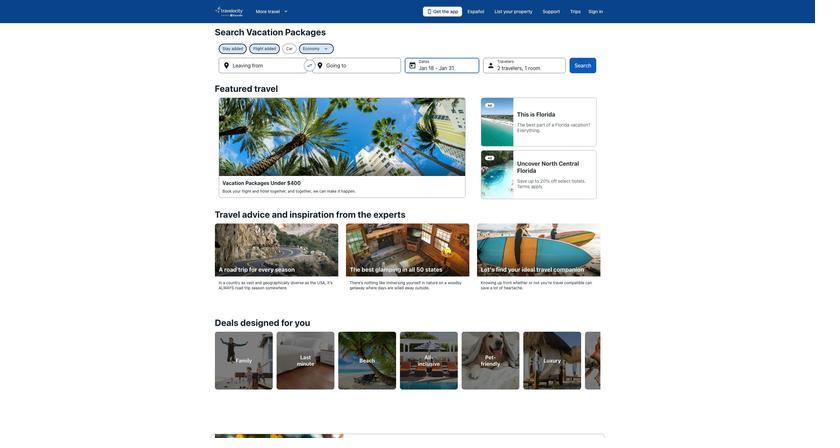 Task type: describe. For each thing, give the bounding box(es) containing it.
travelocity logo image
[[215, 6, 243, 17]]

featured travel region
[[211, 80, 605, 206]]

next image
[[597, 355, 605, 363]]



Task type: locate. For each thing, give the bounding box(es) containing it.
swap origin and destination values image
[[307, 63, 313, 68]]

previous image
[[211, 355, 219, 363]]

main content
[[0, 23, 816, 439]]

travel advice and inspiration from the experts region
[[211, 206, 605, 302]]

download the app button image
[[427, 9, 432, 14]]



Task type: vqa. For each thing, say whether or not it's contained in the screenshot.
Previous image
yes



